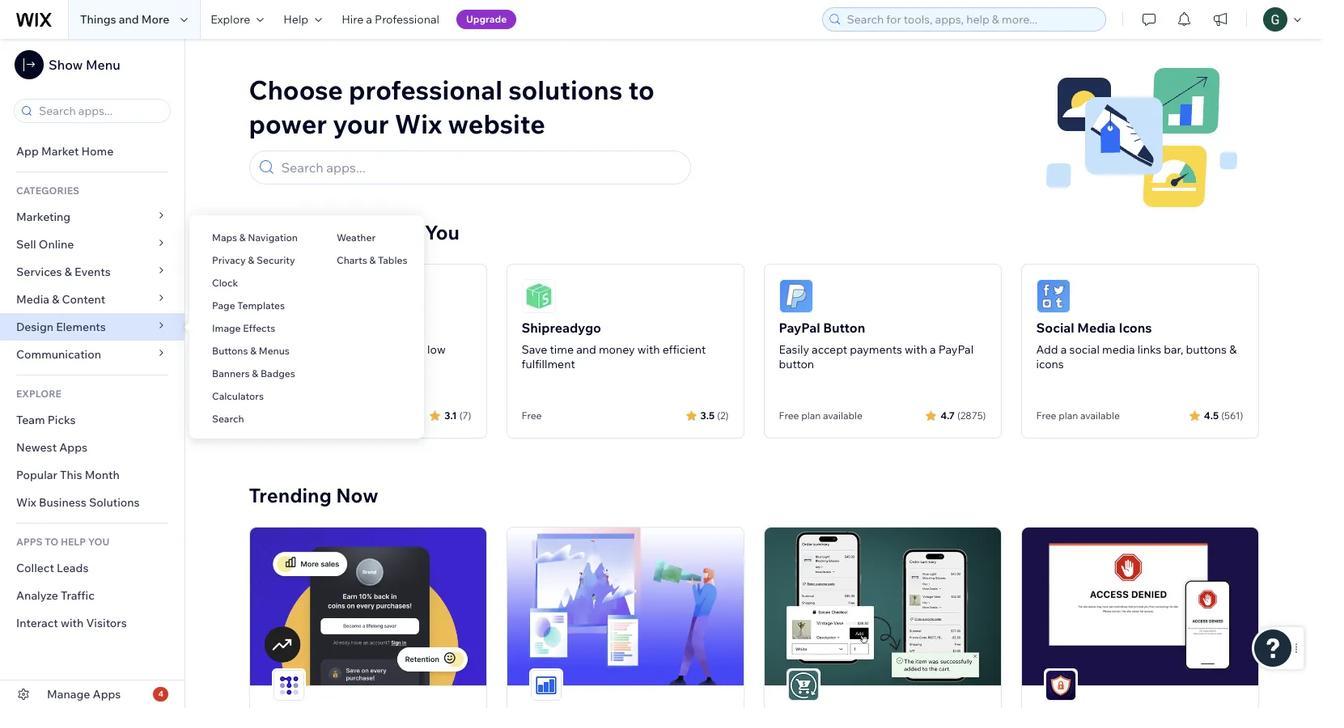 Task type: describe. For each thing, give the bounding box(es) containing it.
shipreadygo save time and money with efficient fulfillment
[[522, 320, 706, 371]]

website
[[448, 108, 545, 140]]

trending
[[249, 483, 332, 507]]

reconvert upsell & cross sell poster image
[[764, 528, 1001, 685]]

search link
[[189, 405, 314, 433]]

wix business solutions
[[16, 495, 140, 510]]

hire
[[342, 12, 364, 27]]

design elements link
[[0, 313, 185, 341]]

choose
[[249, 74, 343, 106]]

fulfillment
[[522, 357, 575, 371]]

social
[[1070, 342, 1100, 357]]

with for shipreadygo
[[638, 342, 660, 357]]

newest
[[16, 440, 57, 455]]

app market home link
[[0, 138, 185, 165]]

recommended for you
[[249, 220, 460, 244]]

& for navigation
[[239, 231, 246, 244]]

(2875)
[[957, 409, 986, 421]]

you
[[88, 536, 109, 548]]

sidebar element
[[0, 39, 185, 708]]

maps & navigation link
[[189, 224, 314, 252]]

explore
[[211, 12, 250, 27]]

upgrade button
[[456, 10, 517, 29]]

privacy & security
[[212, 254, 295, 266]]

more
[[141, 12, 169, 27]]

privacy & security link
[[189, 247, 314, 274]]

multi-
[[264, 320, 300, 336]]

blockify fraud ip blocker poster image
[[1022, 528, 1258, 685]]

month
[[85, 468, 120, 482]]

a inside paypal button easily accept payments with a paypal button
[[930, 342, 936, 357]]

wix business solutions link
[[0, 489, 185, 516]]

4.5
[[1204, 409, 1219, 421]]

show
[[49, 57, 83, 73]]

social media icons add a social media links bar, buttons & icons
[[1036, 320, 1237, 371]]

services & events
[[16, 265, 111, 279]]

button
[[779, 357, 814, 371]]

page
[[212, 299, 235, 312]]

app market home
[[16, 144, 114, 159]]

manage apps
[[47, 687, 121, 702]]

twism: your own coin & rewards poster image
[[250, 528, 486, 685]]

collect leads link
[[0, 554, 185, 582]]

charts
[[337, 254, 367, 266]]

maps
[[212, 231, 237, 244]]

collect
[[16, 561, 54, 575]]

buttons & menus link
[[189, 338, 314, 365]]

charts & tables
[[337, 254, 407, 266]]

maps & navigation
[[212, 231, 298, 244]]

navigation
[[248, 231, 298, 244]]

clock link
[[189, 270, 314, 297]]

image
[[212, 322, 241, 334]]

security
[[257, 254, 295, 266]]

button
[[823, 320, 865, 336]]

money
[[599, 342, 635, 357]]

4
[[158, 689, 163, 699]]

market
[[41, 144, 79, 159]]

plan for icons
[[1059, 410, 1078, 422]]

with for paypal button
[[905, 342, 927, 357]]

interact with visitors link
[[0, 609, 185, 637]]

banners & badges link
[[189, 360, 314, 388]]

easily
[[779, 342, 809, 357]]

choose professional solutions to power your wix website
[[249, 74, 655, 140]]

channel
[[300, 320, 351, 336]]

calculators link
[[189, 383, 314, 410]]

3.5 (2)
[[701, 409, 729, 421]]

analyze traffic link
[[0, 582, 185, 609]]

for
[[393, 220, 420, 244]]

collect leads
[[16, 561, 89, 575]]

free for paypal button
[[779, 410, 799, 422]]

traffic
[[61, 588, 94, 603]]

free plan available for icons
[[1036, 410, 1120, 422]]

leads
[[57, 561, 89, 575]]

online
[[39, 237, 74, 252]]

0 horizontal spatial a
[[366, 12, 372, 27]]

social media icons logo image
[[1036, 279, 1070, 313]]

plan for easily
[[801, 410, 821, 422]]

events
[[75, 265, 111, 279]]

popular
[[16, 468, 57, 482]]

costs
[[264, 357, 292, 371]]

blockify fraud ip blocker icon image
[[1045, 670, 1076, 701]]

search
[[212, 413, 244, 425]]

4.7
[[941, 409, 955, 421]]

& for events
[[65, 265, 72, 279]]

apps to help you
[[16, 536, 109, 548]]

shipreadygo
[[522, 320, 601, 336]]

available for easily
[[823, 410, 863, 422]]

things and more
[[80, 12, 169, 27]]

team picks link
[[0, 406, 185, 434]]

1 free from the left
[[522, 410, 542, 422]]

accept
[[812, 342, 847, 357]]

explore
[[16, 388, 61, 400]]

low
[[427, 342, 446, 357]]

newest apps
[[16, 440, 87, 455]]

page templates link
[[189, 292, 314, 320]]

prime-
[[264, 342, 299, 357]]

4.7 (2875)
[[941, 409, 986, 421]]

links
[[1138, 342, 1161, 357]]

wix inside sidebar element
[[16, 495, 36, 510]]

menus
[[259, 345, 290, 357]]

media & content link
[[0, 286, 185, 313]]

team
[[16, 413, 45, 427]]

1 horizontal spatial search apps... field
[[276, 151, 683, 184]]

0 horizontal spatial and
[[119, 12, 139, 27]]

weather
[[337, 231, 376, 244]]



Task type: locate. For each thing, give the bounding box(es) containing it.
services
[[16, 265, 62, 279]]

hire a professional
[[342, 12, 439, 27]]

media inside social media icons add a social media links bar, buttons & icons
[[1077, 320, 1116, 336]]

2 horizontal spatial with
[[905, 342, 927, 357]]

elements
[[56, 320, 106, 334]]

free down fulfillment
[[522, 410, 542, 422]]

available down accept
[[823, 410, 863, 422]]

analyze
[[16, 588, 58, 603]]

and left more
[[119, 12, 139, 27]]

(561)
[[1221, 409, 1244, 421]]

search apps... field inside sidebar element
[[34, 100, 165, 122]]

1 horizontal spatial media
[[1077, 320, 1116, 336]]

available down social
[[1080, 410, 1120, 422]]

0 horizontal spatial apps
[[59, 440, 87, 455]]

search apps... field down "website"
[[276, 151, 683, 184]]

to
[[45, 536, 58, 548]]

1 horizontal spatial available
[[1080, 410, 1120, 422]]

show menu
[[49, 57, 120, 73]]

1 horizontal spatial wix
[[395, 108, 442, 140]]

buttons & menus
[[212, 345, 290, 357]]

now
[[336, 483, 378, 507]]

2 horizontal spatial a
[[1061, 342, 1067, 357]]

wix down popular
[[16, 495, 36, 510]]

apps
[[59, 440, 87, 455], [93, 687, 121, 702]]

sell online link
[[0, 231, 185, 258]]

2 horizontal spatial and
[[576, 342, 596, 357]]

1 vertical spatial search apps... field
[[276, 151, 683, 184]]

& left events
[[65, 265, 72, 279]]

efficient
[[663, 342, 706, 357]]

to
[[628, 74, 655, 106]]

help
[[284, 12, 308, 27]]

apps for newest apps
[[59, 440, 87, 455]]

analyze traffic
[[16, 588, 94, 603]]

image effects
[[212, 322, 275, 334]]

icons
[[1036, 357, 1064, 371]]

se ranking icon image
[[531, 670, 561, 701]]

(2)
[[717, 409, 729, 421]]

0 vertical spatial wix
[[395, 108, 442, 140]]

like
[[299, 342, 317, 357]]

paypal button easily accept payments with a paypal button
[[779, 320, 974, 371]]

badges
[[261, 367, 295, 380]]

0 horizontal spatial plan
[[801, 410, 821, 422]]

power
[[249, 108, 327, 140]]

interact with visitors
[[16, 616, 127, 630]]

1 horizontal spatial free
[[779, 410, 799, 422]]

plan down button
[[801, 410, 821, 422]]

twism: your own coin & rewards icon image
[[273, 670, 304, 701]]

3.1 (7)
[[445, 409, 471, 421]]

0 vertical spatial media
[[16, 292, 49, 307]]

with down the traffic
[[61, 616, 84, 630]]

0 horizontal spatial search apps... field
[[34, 100, 165, 122]]

weather link
[[314, 224, 424, 252]]

a inside social media icons add a social media links bar, buttons & icons
[[1061, 342, 1067, 357]]

and right time at the left of the page
[[576, 342, 596, 357]]

2 free plan available from the left
[[1036, 410, 1120, 422]]

0 horizontal spatial with
[[61, 616, 84, 630]]

search apps... field up the home on the left of page
[[34, 100, 165, 122]]

business
[[39, 495, 86, 510]]

0 horizontal spatial wix
[[16, 495, 36, 510]]

wix inside "choose professional solutions to power your wix website"
[[395, 108, 442, 140]]

help button
[[274, 0, 332, 39]]

and inside shipreadygo save time and money with efficient fulfillment
[[576, 342, 596, 357]]

your
[[333, 108, 389, 140]]

marketing
[[16, 210, 71, 224]]

3.5
[[701, 409, 715, 421]]

shipreadygo logo image
[[522, 279, 556, 313]]

& for security
[[248, 254, 254, 266]]

with inside shipreadygo save time and money with efficient fulfillment
[[638, 342, 660, 357]]

& for content
[[52, 292, 59, 307]]

fulfillment
[[354, 320, 421, 336]]

se ranking poster image
[[507, 528, 743, 685]]

interact
[[16, 616, 58, 630]]

paypal up easily
[[779, 320, 820, 336]]

trending now
[[249, 483, 378, 507]]

& for badges
[[252, 367, 258, 380]]

media & content
[[16, 292, 105, 307]]

2 available from the left
[[1080, 410, 1120, 422]]

communication
[[16, 347, 104, 362]]

Search apps... field
[[34, 100, 165, 122], [276, 151, 683, 184]]

paypal button logo image
[[779, 279, 813, 313]]

1 horizontal spatial apps
[[93, 687, 121, 702]]

with right payments
[[905, 342, 927, 357]]

0 horizontal spatial paypal
[[779, 320, 820, 336]]

1 vertical spatial wix
[[16, 495, 36, 510]]

apps right manage
[[93, 687, 121, 702]]

1 plan from the left
[[801, 410, 821, 422]]

0 horizontal spatial free plan available
[[779, 410, 863, 422]]

sell
[[16, 237, 36, 252]]

3.1
[[445, 409, 457, 421]]

& inside social media icons add a social media links bar, buttons & icons
[[1230, 342, 1237, 357]]

1 vertical spatial apps
[[93, 687, 121, 702]]

1 vertical spatial media
[[1077, 320, 1116, 336]]

1 free plan available from the left
[[779, 410, 863, 422]]

(7)
[[459, 409, 471, 421]]

0 vertical spatial search apps... field
[[34, 100, 165, 122]]

things
[[80, 12, 116, 27]]

design elements
[[16, 320, 106, 334]]

picks
[[48, 413, 76, 427]]

with inside paypal button easily accept payments with a paypal button
[[905, 342, 927, 357]]

free for social media icons
[[1036, 410, 1057, 422]]

a right payments
[[930, 342, 936, 357]]

& inside "link"
[[369, 254, 376, 266]]

1 horizontal spatial with
[[638, 342, 660, 357]]

a right hire
[[366, 12, 372, 27]]

banners & badges
[[212, 367, 295, 380]]

free plan available for easily
[[779, 410, 863, 422]]

social
[[1036, 320, 1075, 336]]

paypal up the 4.7 (2875)
[[939, 342, 974, 357]]

1 horizontal spatial and
[[405, 342, 425, 357]]

a right add
[[1061, 342, 1067, 357]]

menu
[[86, 57, 120, 73]]

0 vertical spatial apps
[[59, 440, 87, 455]]

and left low
[[405, 342, 425, 357]]

2 plan from the left
[[1059, 410, 1078, 422]]

free plan available down "icons"
[[1036, 410, 1120, 422]]

with right money
[[638, 342, 660, 357]]

reconvert upsell & cross sell icon image
[[788, 670, 819, 701]]

free plan available
[[779, 410, 863, 422], [1036, 410, 1120, 422]]

media inside 'link'
[[16, 292, 49, 307]]

paypal
[[779, 320, 820, 336], [939, 342, 974, 357]]

& left content
[[52, 292, 59, 307]]

plan down "icons"
[[1059, 410, 1078, 422]]

icons
[[1119, 320, 1152, 336]]

0 vertical spatial paypal
[[779, 320, 820, 336]]

& for menus
[[250, 345, 257, 357]]

visitors
[[86, 616, 127, 630]]

1 horizontal spatial paypal
[[939, 342, 974, 357]]

free down button
[[779, 410, 799, 422]]

& right maps
[[239, 231, 246, 244]]

design
[[16, 320, 53, 334]]

3 free from the left
[[1036, 410, 1057, 422]]

4.5 (561)
[[1204, 409, 1244, 421]]

2 free from the left
[[779, 410, 799, 422]]

buttons
[[212, 345, 248, 357]]

content
[[62, 292, 105, 307]]

1 vertical spatial paypal
[[939, 342, 974, 357]]

media
[[16, 292, 49, 307], [1077, 320, 1116, 336]]

1 horizontal spatial plan
[[1059, 410, 1078, 422]]

& for tables
[[369, 254, 376, 266]]

& left tables
[[369, 254, 376, 266]]

communication link
[[0, 341, 185, 368]]

upgrade
[[466, 13, 507, 25]]

professional
[[375, 12, 439, 27]]

media up social
[[1077, 320, 1116, 336]]

2 horizontal spatial free
[[1036, 410, 1057, 422]]

Search for tools, apps, help & more... field
[[842, 8, 1101, 31]]

available for icons
[[1080, 410, 1120, 422]]

0 horizontal spatial available
[[823, 410, 863, 422]]

team picks
[[16, 413, 76, 427]]

and inside multi-channel fulfillment prime-like delivery speeds and low costs
[[405, 342, 425, 357]]

& left menus
[[250, 345, 257, 357]]

sell online
[[16, 237, 74, 252]]

& right privacy
[[248, 254, 254, 266]]

you
[[425, 220, 460, 244]]

& right buttons
[[1230, 342, 1237, 357]]

tables
[[378, 254, 407, 266]]

privacy
[[212, 254, 246, 266]]

recommended
[[249, 220, 389, 244]]

popular this month link
[[0, 461, 185, 489]]

& down the buttons & menus link
[[252, 367, 258, 380]]

wix down 'professional'
[[395, 108, 442, 140]]

free plan available down button
[[779, 410, 863, 422]]

& inside 'link'
[[52, 292, 59, 307]]

1 available from the left
[[823, 410, 863, 422]]

apps up this
[[59, 440, 87, 455]]

newest apps link
[[0, 434, 185, 461]]

and
[[119, 12, 139, 27], [405, 342, 425, 357], [576, 342, 596, 357]]

1 horizontal spatial a
[[930, 342, 936, 357]]

multi-channel fulfillment logo image
[[264, 279, 298, 313]]

apps for manage apps
[[93, 687, 121, 702]]

calculators
[[212, 390, 264, 402]]

free down "icons"
[[1036, 410, 1057, 422]]

0 horizontal spatial media
[[16, 292, 49, 307]]

with inside interact with visitors link
[[61, 616, 84, 630]]

available
[[823, 410, 863, 422], [1080, 410, 1120, 422]]

media up design
[[16, 292, 49, 307]]

home
[[81, 144, 114, 159]]

0 horizontal spatial free
[[522, 410, 542, 422]]

1 horizontal spatial free plan available
[[1036, 410, 1120, 422]]



Task type: vqa. For each thing, say whether or not it's contained in the screenshot.


